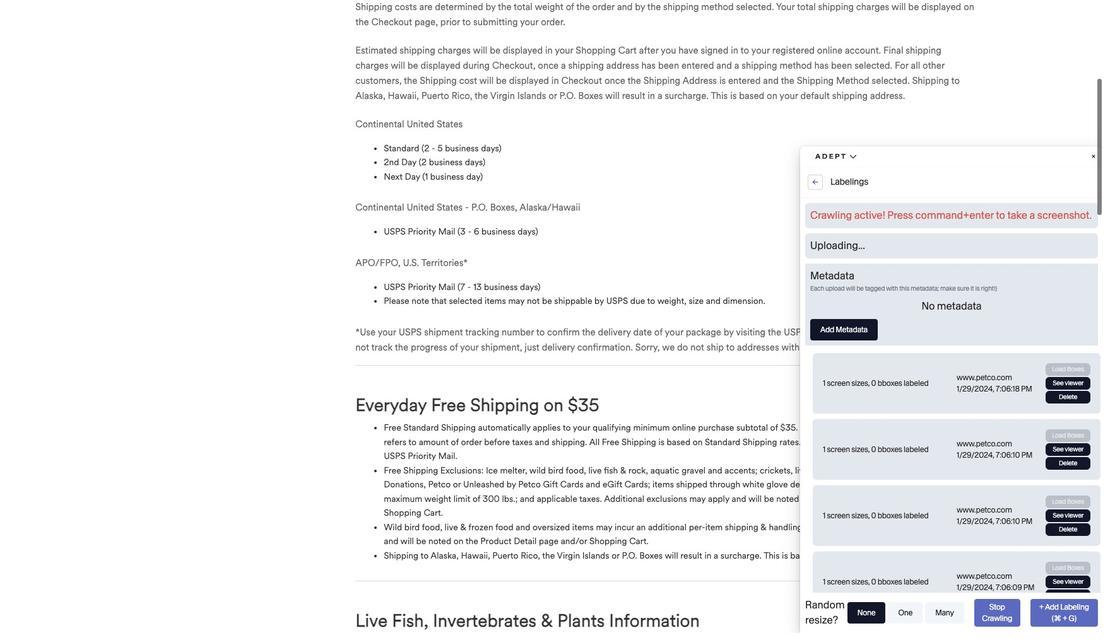 Task type: describe. For each thing, give the bounding box(es) containing it.
everyday
[[355, 394, 427, 416]]

item
[[705, 522, 723, 533]]

& down limit
[[460, 522, 466, 533]]

shipping down you
[[644, 75, 680, 86]]

out-
[[898, 466, 914, 476]]

& right fish
[[620, 466, 626, 476]]

will down additional
[[665, 551, 678, 562]]

2 horizontal spatial surcharge.
[[830, 522, 871, 533]]

- up (3
[[465, 202, 469, 213]]

shipping down wild
[[384, 551, 419, 562]]

crickets,
[[760, 466, 793, 476]]

mail for (3
[[438, 227, 455, 237]]

may left incur
[[596, 522, 612, 533]]

0 vertical spatial detail
[[862, 494, 885, 505]]

everyday free shipping on $35
[[355, 394, 599, 416]]

account.
[[845, 45, 881, 56]]

automatically
[[478, 423, 531, 434]]

through
[[710, 480, 740, 491]]

1 horizontal spatial entered
[[728, 75, 761, 86]]

0 vertical spatial day
[[401, 157, 417, 168]]

1 vertical spatial shopping
[[384, 508, 421, 519]]

shipping costs are determined by the total weight of the order and by the shipping method selected. your total shipping charges will be displayed on the checkout page, prior to submitting your order.
[[355, 1, 974, 28]]

ltl
[[834, 480, 848, 491]]

1 vertical spatial frozen
[[468, 522, 493, 533]]

0 vertical spatial product
[[828, 494, 859, 505]]

and down 'through'
[[732, 494, 746, 505]]

rico, inside free standard shipping automatically applies to your qualifying minimum online purchase subtotal of $35. no promotion code necessary. subtotal refers to amount of order before taxes and shipping. all free shipping is based on standard shipping rates. p.o. boxes, alaska/hawaii are based on usps priority mail. free shipping exclusions: ice melter, wild bird food, live fish & rock, aquatic gravel and accents; crickets, live food and frozen food; out-of-stock items, donations, petco or unleashed by petco gift cards and egift cards; items shipped through white glove delivery or ltl delivery; orders exceeding the maximum weight limit of 300 lbs.; and applicable taxes. additional exclusions may apply and will be noted on the product detail page and/or shopping cart. wild bird food, live & frozen food and oversized items may incur an additional per-item shipping & handling fee or surcharge. additional fees may apply and will be noted on the product detail page and/or shopping cart. shipping to alaska, hawaii, puerto rico, the virgin islands or p.o. boxes will result in a surcharge. this is based on your default shipping address.
[[521, 551, 540, 562]]

day)
[[466, 171, 483, 182]]

items,
[[949, 466, 973, 476]]

virgin inside estimated shipping charges will be displayed in your shopping cart after you have signed in to your registered online account. final shipping charges will be displayed during checkout, once a shipping address has been entered and a shipping method has been selected. for all other customers, the shipping cost will be displayed in checkout once the shipping address is entered and the shipping method selected. shipping to alaska, hawaii, puerto rico, the virgin islands or p.o. boxes will result in a surcharge. this is based on your default shipping address.
[[490, 90, 515, 101]]

size
[[689, 296, 704, 307]]

will up during
[[473, 45, 487, 56]]

white
[[743, 480, 764, 491]]

1 petco from the left
[[428, 480, 451, 491]]

donations,
[[384, 480, 426, 491]]

a inside free standard shipping automatically applies to your qualifying minimum online purchase subtotal of $35. no promotion code necessary. subtotal refers to amount of order before taxes and shipping. all free shipping is based on standard shipping rates. p.o. boxes, alaska/hawaii are based on usps priority mail. free shipping exclusions: ice melter, wild bird food, live fish & rock, aquatic gravel and accents; crickets, live food and frozen food; out-of-stock items, donations, petco or unleashed by petco gift cards and egift cards; items shipped through white glove delivery or ltl delivery; orders exceeding the maximum weight limit of 300 lbs.; and applicable taxes. additional exclusions may apply and will be noted on the product detail page and/or shopping cart. wild bird food, live & frozen food and oversized items may incur an additional per-item shipping & handling fee or surcharge. additional fees may apply and will be noted on the product detail page and/or shopping cart. shipping to alaska, hawaii, puerto rico, the virgin islands or p.o. boxes will result in a surcharge. this is based on your default shipping address.
[[714, 551, 718, 562]]

& left handling
[[761, 522, 767, 533]]

taxes
[[512, 437, 533, 448]]

please inside usps priority mail (7 - 13 business days) please note that selected items may not be shippable by usps due to weight, size and dimension.
[[384, 296, 409, 307]]

rock,
[[629, 466, 648, 476]]

2 horizontal spatial items
[[653, 480, 674, 491]]

address
[[683, 75, 717, 86]]

information
[[609, 611, 700, 633]]

1 vertical spatial (2
[[419, 157, 427, 168]]

and down applies at the bottom of the page
[[535, 437, 549, 448]]

1 been from the left
[[658, 60, 679, 71]]

in inside free standard shipping automatically applies to your qualifying minimum online purchase subtotal of $35. no promotion code necessary. subtotal refers to amount of order before taxes and shipping. all free shipping is based on standard shipping rates. p.o. boxes, alaska/hawaii are based on usps priority mail. free shipping exclusions: ice melter, wild bird food, live fish & rock, aquatic gravel and accents; crickets, live food and frozen food; out-of-stock items, donations, petco or unleashed by petco gift cards and egift cards; items shipped through white glove delivery or ltl delivery; orders exceeding the maximum weight limit of 300 lbs.; and applicable taxes. additional exclusions may apply and will be noted on the product detail page and/or shopping cart. wild bird food, live & frozen food and oversized items may incur an additional per-item shipping & handling fee or surcharge. additional fees may apply and will be noted on the product detail page and/or shopping cart. shipping to alaska, hawaii, puerto rico, the virgin islands or p.o. boxes will result in a surcharge. this is based on your default shipping address.
[[705, 551, 712, 562]]

by inside free standard shipping automatically applies to your qualifying minimum online purchase subtotal of $35. no promotion code necessary. subtotal refers to amount of order before taxes and shipping. all free shipping is based on standard shipping rates. p.o. boxes, alaska/hawaii are based on usps priority mail. free shipping exclusions: ice melter, wild bird food, live fish & rock, aquatic gravel and accents; crickets, live food and frozen food; out-of-stock items, donations, petco or unleashed by petco gift cards and egift cards; items shipped through white glove delivery or ltl delivery; orders exceeding the maximum weight limit of 300 lbs.; and applicable taxes. additional exclusions may apply and will be noted on the product detail page and/or shopping cart. wild bird food, live & frozen food and oversized items may incur an additional per-item shipping & handling fee or surcharge. additional fees may apply and will be noted on the product detail page and/or shopping cart. shipping to alaska, hawaii, puerto rico, the virgin islands or p.o. boxes will result in a surcharge. this is based on your default shipping address.
[[507, 480, 516, 491]]

to inside shipping costs are determined by the total weight of the order and by the shipping method selected. your total shipping charges will be displayed on the checkout page, prior to submitting your order.
[[462, 16, 471, 28]]

package
[[686, 327, 721, 338]]

note inside usps priority mail (7 - 13 business days) please note that selected items may not be shippable by usps due to weight, size and dimension.
[[412, 296, 429, 307]]

and down signed at the right
[[716, 60, 732, 71]]

and inside shipping costs are determined by the total weight of the order and by the shipping method selected. your total shipping charges will be displayed on the checkout page, prior to submitting your order.
[[617, 1, 633, 12]]

0 vertical spatial cart.
[[424, 508, 443, 519]]

0 horizontal spatial bird
[[404, 522, 420, 533]]

egift
[[603, 480, 622, 491]]

taxes.
[[579, 494, 602, 505]]

usps priority mail (3 - 6 business days)
[[384, 227, 538, 237]]

business right 5
[[445, 143, 479, 154]]

shipping up amount
[[441, 423, 476, 434]]

dimension.
[[723, 296, 766, 307]]

be inside usps priority mail (7 - 13 business days) please note that selected items may not be shippable by usps due to weight, size and dimension.
[[542, 296, 552, 307]]

1 horizontal spatial apply
[[953, 522, 974, 533]]

and down wild
[[384, 537, 398, 547]]

and right lbs.;
[[520, 494, 535, 505]]

will down wild
[[401, 537, 414, 547]]

free up amount
[[431, 394, 466, 416]]

of-
[[914, 466, 925, 476]]

displayed inside shipping costs are determined by the total weight of the order and by the shipping method selected. your total shipping charges will be displayed on the checkout page, prior to submitting your order.
[[921, 1, 961, 12]]

1 vertical spatial standard
[[404, 423, 439, 434]]

may right fees
[[934, 522, 950, 533]]

1 horizontal spatial charges
[[438, 45, 471, 56]]

all
[[911, 60, 920, 71]]

0 vertical spatial (2
[[422, 143, 429, 154]]

shipping.
[[552, 437, 587, 448]]

shipping left cost
[[420, 75, 457, 86]]

purchase
[[698, 423, 734, 434]]

2 vertical spatial selected.
[[872, 75, 910, 86]]

orders
[[885, 480, 911, 491]]

1 horizontal spatial once
[[605, 75, 625, 86]]

priority for (7
[[408, 282, 436, 293]]

just
[[525, 342, 540, 353]]

plants
[[558, 611, 605, 633]]

checkout inside shipping costs are determined by the total weight of the order and by the shipping method selected. your total shipping charges will be displayed on the checkout page, prior to submitting your order.
[[371, 16, 412, 28]]

registered
[[772, 45, 815, 56]]

checkout,
[[492, 60, 536, 71]]

1 horizontal spatial surcharge.
[[721, 551, 762, 562]]

boxes, inside free standard shipping automatically applies to your qualifying minimum online purchase subtotal of $35. no promotion code necessary. subtotal refers to amount of order before taxes and shipping. all free shipping is based on standard shipping rates. p.o. boxes, alaska/hawaii are based on usps priority mail. free shipping exclusions: ice melter, wild bird food, live fish & rock, aquatic gravel and accents; crickets, live food and frozen food; out-of-stock items, donations, petco or unleashed by petco gift cards and egift cards; items shipped through white glove delivery or ltl delivery; orders exceeding the maximum weight limit of 300 lbs.; and applicable taxes. additional exclusions may apply and will be noted on the product detail page and/or shopping cart. wild bird food, live & frozen food and oversized items may incur an additional per-item shipping & handling fee or surcharge. additional fees may apply and will be noted on the product detail page and/or shopping cart. shipping to alaska, hawaii, puerto rico, the virgin islands or p.o. boxes will result in a surcharge. this is based on your default shipping address.
[[821, 437, 847, 448]]

priority for (3
[[408, 227, 436, 237]]

shipment,
[[481, 342, 522, 353]]

cart
[[618, 45, 637, 56]]

1 vertical spatial day
[[405, 171, 420, 182]]

site.
[[830, 327, 847, 338]]

2 vertical spatial charges
[[355, 60, 389, 71]]

maximum
[[384, 494, 422, 505]]

free up donations,
[[384, 466, 401, 476]]

mail.
[[438, 451, 458, 462]]

handling
[[769, 522, 803, 533]]

surcharge. inside estimated shipping charges will be displayed in your shopping cart after you have signed in to your registered online account. final shipping charges will be displayed during checkout, once a shipping address has been entered and a shipping method has been selected. for all other customers, the shipping cost will be displayed in checkout once the shipping address is entered and the shipping method selected. shipping to alaska, hawaii, puerto rico, the virgin islands or p.o. boxes will result in a surcharge. this is based on your default shipping address.
[[665, 90, 709, 101]]

live fish, invertebrates & plants information
[[355, 611, 700, 633]]

by up submitting at the top
[[486, 1, 496, 12]]

costs
[[395, 1, 417, 12]]

0 vertical spatial boxes,
[[490, 202, 517, 213]]

1 vertical spatial food,
[[422, 522, 442, 533]]

fee
[[805, 522, 817, 533]]

usps down apo/fpo,
[[384, 282, 406, 293]]

glove
[[767, 480, 788, 491]]

1 horizontal spatial cart.
[[629, 537, 649, 547]]

code
[[858, 423, 877, 434]]

additional
[[648, 522, 687, 533]]

date
[[633, 327, 652, 338]]

progress
[[411, 342, 447, 353]]

incur
[[615, 522, 634, 533]]

order.
[[541, 16, 565, 28]]

this inside free standard shipping automatically applies to your qualifying minimum online purchase subtotal of $35. no promotion code necessary. subtotal refers to amount of order before taxes and shipping. all free shipping is based on standard shipping rates. p.o. boxes, alaska/hawaii are based on usps priority mail. free shipping exclusions: ice melter, wild bird food, live fish & rock, aquatic gravel and accents; crickets, live food and frozen food; out-of-stock items, donations, petco or unleashed by petco gift cards and egift cards; items shipped through white glove delivery or ltl delivery; orders exceeding the maximum weight limit of 300 lbs.; and applicable taxes. additional exclusions may apply and will be noted on the product detail page and/or shopping cart. wild bird food, live & frozen food and oversized items may incur an additional per-item shipping & handling fee or surcharge. additional fees may apply and will be noted on the product detail page and/or shopping cart. shipping to alaska, hawaii, puerto rico, the virgin islands or p.o. boxes will result in a surcharge. this is based on your default shipping address.
[[764, 551, 780, 562]]

aquatic
[[650, 466, 679, 476]]

hawaii, inside free standard shipping automatically applies to your qualifying minimum online purchase subtotal of $35. no promotion code necessary. subtotal refers to amount of order before taxes and shipping. all free shipping is based on standard shipping rates. p.o. boxes, alaska/hawaii are based on usps priority mail. free shipping exclusions: ice melter, wild bird food, live fish & rock, aquatic gravel and accents; crickets, live food and frozen food; out-of-stock items, donations, petco or unleashed by petco gift cards and egift cards; items shipped through white glove delivery or ltl delivery; orders exceeding the maximum weight limit of 300 lbs.; and applicable taxes. additional exclusions may apply and will be noted on the product detail page and/or shopping cart. wild bird food, live & frozen food and oversized items may incur an additional per-item shipping & handling fee or surcharge. additional fees may apply and will be noted on the product detail page and/or shopping cart. shipping to alaska, hawaii, puerto rico, the virgin islands or p.o. boxes will result in a surcharge. this is based on your default shipping address.
[[461, 551, 490, 562]]

prior
[[440, 16, 460, 28]]

alaska, inside free standard shipping automatically applies to your qualifying minimum online purchase subtotal of $35. no promotion code necessary. subtotal refers to amount of order before taxes and shipping. all free shipping is based on standard shipping rates. p.o. boxes, alaska/hawaii are based on usps priority mail. free shipping exclusions: ice melter, wild bird food, live fish & rock, aquatic gravel and accents; crickets, live food and frozen food; out-of-stock items, donations, petco or unleashed by petco gift cards and egift cards; items shipped through white glove delivery or ltl delivery; orders exceeding the maximum weight limit of 300 lbs.; and applicable taxes. additional exclusions may apply and will be noted on the product detail page and/or shopping cart. wild bird food, live & frozen food and oversized items may incur an additional per-item shipping & handling fee or surcharge. additional fees may apply and will be noted on the product detail page and/or shopping cart. shipping to alaska, hawaii, puerto rico, the virgin islands or p.o. boxes will result in a surcharge. this is based on your default shipping address.
[[431, 551, 459, 562]]

limit
[[454, 494, 470, 505]]

based inside estimated shipping charges will be displayed in your shopping cart after you have signed in to your registered online account. final shipping charges will be displayed during checkout, once a shipping address has been entered and a shipping method has been selected. for all other customers, the shipping cost will be displayed in checkout once the shipping address is entered and the shipping method selected. shipping to alaska, hawaii, puerto rico, the virgin islands or p.o. boxes will result in a surcharge. this is based on your default shipping address.
[[739, 90, 764, 101]]

0 horizontal spatial and/or
[[561, 537, 587, 547]]

2 vertical spatial shopping
[[589, 537, 627, 547]]

shopping inside estimated shipping charges will be displayed in your shopping cart after you have signed in to your registered online account. final shipping charges will be displayed during checkout, once a shipping address has been entered and a shipping method has been selected. for all other customers, the shipping cost will be displayed in checkout once the shipping address is entered and the shipping method selected. shipping to alaska, hawaii, puerto rico, the virgin islands or p.o. boxes will result in a surcharge. this is based on your default shipping address.
[[576, 45, 616, 56]]

- inside the 'standard (2 - 5 business days) 2nd day (2 business days) next day (1 business day)'
[[432, 143, 435, 154]]

be down maximum
[[416, 537, 426, 547]]

and down the registered
[[763, 75, 779, 86]]

business right '6'
[[482, 227, 515, 237]]

will down during
[[479, 75, 494, 86]]

addresses
[[737, 342, 779, 353]]

1 horizontal spatial live
[[589, 466, 602, 476]]

ship
[[707, 342, 724, 353]]

0 horizontal spatial not
[[355, 342, 369, 353]]

that inside usps priority mail (7 - 13 business days) please note that selected items may not be shippable by usps due to weight, size and dimension.
[[431, 296, 447, 307]]

0 horizontal spatial product
[[481, 537, 512, 547]]

$35.
[[780, 423, 798, 434]]

business right (1
[[430, 171, 464, 182]]

applies
[[533, 423, 561, 434]]

minimum
[[633, 423, 670, 434]]

shipping down the registered
[[797, 75, 834, 86]]

0 vertical spatial alaska/hawaii
[[520, 202, 580, 213]]

after
[[639, 45, 659, 56]]

- left '6'
[[468, 227, 472, 237]]

0 vertical spatial apply
[[708, 494, 730, 505]]

(1
[[422, 171, 428, 182]]

0 horizontal spatial entered
[[682, 60, 714, 71]]

weight inside free standard shipping automatically applies to your qualifying minimum online purchase subtotal of $35. no promotion code necessary. subtotal refers to amount of order before taxes and shipping. all free shipping is based on standard shipping rates. p.o. boxes, alaska/hawaii are based on usps priority mail. free shipping exclusions: ice melter, wild bird food, live fish & rock, aquatic gravel and accents; crickets, live food and frozen food; out-of-stock items, donations, petco or unleashed by petco gift cards and egift cards; items shipped through white glove delivery or ltl delivery; orders exceeding the maximum weight limit of 300 lbs.; and applicable taxes. additional exclusions may apply and will be noted on the product detail page and/or shopping cart. wild bird food, live & frozen food and oversized items may incur an additional per-item shipping & handling fee or surcharge. additional fees may apply and will be noted on the product detail page and/or shopping cart. shipping to alaska, hawaii, puerto rico, the virgin islands or p.o. boxes will result in a surcharge. this is based on your default shipping address.
[[424, 494, 451, 505]]

1 vertical spatial selected.
[[855, 60, 893, 71]]

2 has from the left
[[815, 60, 829, 71]]

2 horizontal spatial not
[[691, 342, 704, 353]]

alaska/hawaii inside free standard shipping automatically applies to your qualifying minimum online purchase subtotal of $35. no promotion code necessary. subtotal refers to amount of order before taxes and shipping. all free shipping is based on standard shipping rates. p.o. boxes, alaska/hawaii are based on usps priority mail. free shipping exclusions: ice melter, wild bird food, live fish & rock, aquatic gravel and accents; crickets, live food and frozen food; out-of-stock items, donations, petco or unleashed by petco gift cards and egift cards; items shipped through white glove delivery or ltl delivery; orders exceeding the maximum weight limit of 300 lbs.; and applicable taxes. additional exclusions may apply and will be noted on the product detail page and/or shopping cart. wild bird food, live & frozen food and oversized items may incur an additional per-item shipping & handling fee or surcharge. additional fees may apply and will be noted on the product detail page and/or shopping cart. shipping to alaska, hawaii, puerto rico, the virgin islands or p.o. boxes will result in a surcharge. this is based on your default shipping address.
[[849, 437, 905, 448]]

rates.
[[780, 437, 801, 448]]

boxes inside estimated shipping charges will be displayed in your shopping cart after you have signed in to your registered online account. final shipping charges will be displayed during checkout, once a shipping address has been entered and a shipping method has been selected. for all other customers, the shipping cost will be displayed in checkout once the shipping address is entered and the shipping method selected. shipping to alaska, hawaii, puerto rico, the virgin islands or p.o. boxes will result in a surcharge. this is based on your default shipping address.
[[578, 90, 603, 101]]

and up taxes.
[[586, 480, 600, 491]]

shipping up donations,
[[404, 466, 438, 476]]

0 vertical spatial once
[[538, 60, 559, 71]]

shipping down other
[[912, 75, 949, 86]]

method inside shipping costs are determined by the total weight of the order and by the shipping method selected. your total shipping charges will be displayed on the checkout page, prior to submitting your order.
[[701, 1, 734, 12]]

cost
[[459, 75, 477, 86]]

and left the oversized
[[516, 522, 530, 533]]

fish,
[[392, 611, 428, 633]]

free standard shipping automatically applies to your qualifying minimum online purchase subtotal of $35. no promotion code necessary. subtotal refers to amount of order before taxes and shipping. all free shipping is based on standard shipping rates. p.o. boxes, alaska/hawaii are based on usps priority mail. free shipping exclusions: ice melter, wild bird food, live fish & rock, aquatic gravel and accents; crickets, live food and frozen food; out-of-stock items, donations, petco or unleashed by petco gift cards and egift cards; items shipped through white glove delivery or ltl delivery; orders exceeding the maximum weight limit of 300 lbs.; and applicable taxes. additional exclusions may apply and will be noted on the product detail page and/or shopping cart. wild bird food, live & frozen food and oversized items may incur an additional per-item shipping & handling fee or surcharge. additional fees may apply and will be noted on the product detail page and/or shopping cart. shipping to alaska, hawaii, puerto rico, the virgin islands or p.o. boxes will result in a surcharge. this is based on your default shipping address.
[[384, 423, 974, 562]]

hawaii, inside estimated shipping charges will be displayed in your shopping cart after you have signed in to your registered online account. final shipping charges will be displayed during checkout, once a shipping address has been entered and a shipping method has been selected. for all other customers, the shipping cost will be displayed in checkout once the shipping address is entered and the shipping method selected. shipping to alaska, hawaii, puerto rico, the virgin islands or p.o. boxes will result in a surcharge. this is based on your default shipping address.
[[388, 90, 419, 101]]

usps left due
[[606, 296, 628, 307]]

5
[[438, 143, 443, 154]]

1 horizontal spatial food,
[[566, 466, 586, 476]]

web
[[809, 327, 827, 338]]

islands.
[[871, 342, 902, 353]]

virgin inside the *use your usps shipment tracking number to confirm the delivery date of your package by visiting the usps web site. please note that usps does not track the progress of your shipment, just delivery confirmation. sorry, we do not ship to addresses within the u.s. virgin islands.
[[844, 342, 868, 353]]

$35
[[568, 394, 599, 416]]

1 vertical spatial detail
[[514, 537, 537, 547]]

does
[[945, 327, 965, 338]]

exclusions
[[647, 494, 687, 505]]

estimated
[[355, 45, 397, 56]]

usps left the does
[[919, 327, 942, 338]]

1 vertical spatial page
[[539, 537, 559, 547]]

2 vertical spatial items
[[572, 522, 594, 533]]

subtotal
[[736, 423, 768, 434]]

0 horizontal spatial live
[[445, 522, 458, 533]]

priority inside free standard shipping automatically applies to your qualifying minimum online purchase subtotal of $35. no promotion code necessary. subtotal refers to amount of order before taxes and shipping. all free shipping is based on standard shipping rates. p.o. boxes, alaska/hawaii are based on usps priority mail. free shipping exclusions: ice melter, wild bird food, live fish & rock, aquatic gravel and accents; crickets, live food and frozen food; out-of-stock items, donations, petco or unleashed by petco gift cards and egift cards; items shipped through white glove delivery or ltl delivery; orders exceeding the maximum weight limit of 300 lbs.; and applicable taxes. additional exclusions may apply and will be noted on the product detail page and/or shopping cart. wild bird food, live & frozen food and oversized items may incur an additional per-item shipping & handling fee or surcharge. additional fees may apply and will be noted on the product detail page and/or shopping cart. shipping to alaska, hawaii, puerto rico, the virgin islands or p.o. boxes will result in a surcharge. this is based on your default shipping address.
[[408, 451, 436, 462]]

food;
[[875, 466, 895, 476]]

days) inside usps priority mail (7 - 13 business days) please note that selected items may not be shippable by usps due to weight, size and dimension.
[[520, 282, 541, 293]]

1 horizontal spatial delivery
[[598, 327, 631, 338]]

standard inside the 'standard (2 - 5 business days) 2nd day (2 business days) next day (1 business day)'
[[384, 143, 419, 154]]

be up checkout,
[[490, 45, 501, 56]]

not inside usps priority mail (7 - 13 business days) please note that selected items may not be shippable by usps due to weight, size and dimension.
[[527, 296, 540, 307]]

0 horizontal spatial u.s.
[[403, 257, 419, 269]]

usps up the progress at left
[[399, 327, 422, 338]]

and up ltl
[[831, 466, 846, 476]]

sorry,
[[635, 342, 660, 353]]

and inside usps priority mail (7 - 13 business days) please note that selected items may not be shippable by usps due to weight, size and dimension.
[[706, 296, 721, 307]]

invertebrates
[[433, 611, 537, 633]]

an
[[636, 522, 646, 533]]

exceeding
[[913, 480, 953, 491]]

fish
[[604, 466, 618, 476]]

1 horizontal spatial page
[[887, 494, 907, 505]]

to inside usps priority mail (7 - 13 business days) please note that selected items may not be shippable by usps due to weight, size and dimension.
[[647, 296, 655, 307]]

be down checkout,
[[496, 75, 507, 86]]



Task type: locate. For each thing, give the bounding box(es) containing it.
states up usps priority mail (3 - 6 business days)
[[437, 202, 463, 213]]

2 horizontal spatial charges
[[856, 1, 889, 12]]

2 total from the left
[[797, 1, 816, 12]]

per-
[[689, 522, 705, 533]]

method inside estimated shipping charges will be displayed in your shopping cart after you have signed in to your registered online account. final shipping charges will be displayed during checkout, once a shipping address has been entered and a shipping method has been selected. for all other customers, the shipping cost will be displayed in checkout once the shipping address is entered and the shipping method selected. shipping to alaska, hawaii, puerto rico, the virgin islands or p.o. boxes will result in a surcharge. this is based on your default shipping address.
[[780, 60, 812, 71]]

we
[[662, 342, 675, 353]]

address
[[606, 60, 639, 71]]

petco
[[428, 480, 451, 491], [518, 480, 541, 491]]

0 vertical spatial note
[[412, 296, 429, 307]]

once
[[538, 60, 559, 71], [605, 75, 625, 86]]

surcharge. down address
[[665, 90, 709, 101]]

alaska, inside estimated shipping charges will be displayed in your shopping cart after you have signed in to your registered online account. final shipping charges will be displayed during checkout, once a shipping address has been entered and a shipping method has been selected. for all other customers, the shipping cost will be displayed in checkout once the shipping address is entered and the shipping method selected. shipping to alaska, hawaii, puerto rico, the virgin islands or p.o. boxes will result in a surcharge. this is based on your default shipping address.
[[355, 90, 385, 101]]

1 horizontal spatial noted
[[776, 494, 799, 505]]

0 vertical spatial and/or
[[909, 494, 935, 505]]

apo/fpo,
[[355, 257, 401, 269]]

product down the 300
[[481, 537, 512, 547]]

that left selected
[[431, 296, 447, 307]]

submitting
[[473, 16, 518, 28]]

1 vertical spatial alaska/hawaii
[[849, 437, 905, 448]]

no
[[800, 423, 812, 434]]

1 horizontal spatial islands
[[582, 551, 609, 562]]

be down the "page,"
[[408, 60, 418, 71]]

visiting
[[736, 327, 766, 338]]

a
[[561, 60, 566, 71], [734, 60, 739, 71], [658, 90, 662, 101], [714, 551, 718, 562]]

standard up "2nd"
[[384, 143, 419, 154]]

boxes inside free standard shipping automatically applies to your qualifying minimum online purchase subtotal of $35. no promotion code necessary. subtotal refers to amount of order before taxes and shipping. all free shipping is based on standard shipping rates. p.o. boxes, alaska/hawaii are based on usps priority mail. free shipping exclusions: ice melter, wild bird food, live fish & rock, aquatic gravel and accents; crickets, live food and frozen food; out-of-stock items, donations, petco or unleashed by petco gift cards and egift cards; items shipped through white glove delivery or ltl delivery; orders exceeding the maximum weight limit of 300 lbs.; and applicable taxes. additional exclusions may apply and will be noted on the product detail page and/or shopping cart. wild bird food, live & frozen food and oversized items may incur an additional per-item shipping & handling fee or surcharge. additional fees may apply and will be noted on the product detail page and/or shopping cart. shipping to alaska, hawaii, puerto rico, the virgin islands or p.o. boxes will result in a surcharge. this is based on your default shipping address.
[[640, 551, 663, 562]]

be inside shipping costs are determined by the total weight of the order and by the shipping method selected. your total shipping charges will be displayed on the checkout page, prior to submitting your order.
[[908, 1, 919, 12]]

priority inside usps priority mail (7 - 13 business days) please note that selected items may not be shippable by usps due to weight, size and dimension.
[[408, 282, 436, 293]]

order inside shipping costs are determined by the total weight of the order and by the shipping method selected. your total shipping charges will be displayed on the checkout page, prior to submitting your order.
[[592, 1, 615, 12]]

will inside shipping costs are determined by the total weight of the order and by the shipping method selected. your total shipping charges will be displayed on the checkout page, prior to submitting your order.
[[892, 1, 906, 12]]

order inside free standard shipping automatically applies to your qualifying minimum online purchase subtotal of $35. no promotion code necessary. subtotal refers to amount of order before taxes and shipping. all free shipping is based on standard shipping rates. p.o. boxes, alaska/hawaii are based on usps priority mail. free shipping exclusions: ice melter, wild bird food, live fish & rock, aquatic gravel and accents; crickets, live food and frozen food; out-of-stock items, donations, petco or unleashed by petco gift cards and egift cards; items shipped through white glove delivery or ltl delivery; orders exceeding the maximum weight limit of 300 lbs.; and applicable taxes. additional exclusions may apply and will be noted on the product detail page and/or shopping cart. wild bird food, live & frozen food and oversized items may incur an additional per-item shipping & handling fee or surcharge. additional fees may apply and will be noted on the product detail page and/or shopping cart. shipping to alaska, hawaii, puerto rico, the virgin islands or p.o. boxes will result in a surcharge. this is based on your default shipping address.
[[461, 437, 482, 448]]

2 been from the left
[[831, 60, 852, 71]]

necessary.
[[880, 423, 921, 434]]

1 horizontal spatial frozen
[[848, 466, 873, 476]]

0 vertical spatial food,
[[566, 466, 586, 476]]

1 vertical spatial states
[[437, 202, 463, 213]]

0 vertical spatial checkout
[[371, 16, 412, 28]]

total up submitting at the top
[[514, 1, 533, 12]]

entered down signed at the right
[[728, 75, 761, 86]]

checkout
[[371, 16, 412, 28], [561, 75, 602, 86]]

default inside free standard shipping automatically applies to your qualifying minimum online purchase subtotal of $35. no promotion code necessary. subtotal refers to amount of order before taxes and shipping. all free shipping is based on standard shipping rates. p.o. boxes, alaska/hawaii are based on usps priority mail. free shipping exclusions: ice melter, wild bird food, live fish & rock, aquatic gravel and accents; crickets, live food and frozen food; out-of-stock items, donations, petco or unleashed by petco gift cards and egift cards; items shipped through white glove delivery or ltl delivery; orders exceeding the maximum weight limit of 300 lbs.; and applicable taxes. additional exclusions may apply and will be noted on the product detail page and/or shopping cart. wild bird food, live & frozen food and oversized items may incur an additional per-item shipping & handling fee or surcharge. additional fees may apply and will be noted on the product detail page and/or shopping cart. shipping to alaska, hawaii, puerto rico, the virgin islands or p.o. boxes will result in a surcharge. this is based on your default shipping address.
[[848, 551, 875, 562]]

0 horizontal spatial food,
[[422, 522, 442, 533]]

next
[[384, 171, 403, 182]]

cart. down "an"
[[629, 537, 649, 547]]

1 horizontal spatial checkout
[[561, 75, 602, 86]]

frozen up delivery;
[[848, 466, 873, 476]]

please inside the *use your usps shipment tracking number to confirm the delivery date of your package by visiting the usps web site. please note that usps does not track the progress of your shipment, just delivery confirmation. sorry, we do not ship to addresses within the u.s. virgin islands.
[[849, 327, 877, 338]]

hawaii,
[[388, 90, 419, 101], [461, 551, 490, 562]]

will
[[892, 1, 906, 12], [473, 45, 487, 56], [391, 60, 405, 71], [479, 75, 494, 86], [605, 90, 620, 101], [748, 494, 762, 505], [401, 537, 414, 547], [665, 551, 678, 562]]

delivery inside free standard shipping automatically applies to your qualifying minimum online purchase subtotal of $35. no promotion code necessary. subtotal refers to amount of order before taxes and shipping. all free shipping is based on standard shipping rates. p.o. boxes, alaska/hawaii are based on usps priority mail. free shipping exclusions: ice melter, wild bird food, live fish & rock, aquatic gravel and accents; crickets, live food and frozen food; out-of-stock items, donations, petco or unleashed by petco gift cards and egift cards; items shipped through white glove delivery or ltl delivery; orders exceeding the maximum weight limit of 300 lbs.; and applicable taxes. additional exclusions may apply and will be noted on the product detail page and/or shopping cart. wild bird food, live & frozen food and oversized items may incur an additional per-item shipping & handling fee or surcharge. additional fees may apply and will be noted on the product detail page and/or shopping cart. shipping to alaska, hawaii, puerto rico, the virgin islands or p.o. boxes will result in a surcharge. this is based on your default shipping address.
[[790, 480, 821, 491]]

1 vertical spatial please
[[849, 327, 877, 338]]

1 horizontal spatial food
[[811, 466, 829, 476]]

*use
[[355, 327, 376, 338]]

has down "after"
[[641, 60, 656, 71]]

are inside free standard shipping automatically applies to your qualifying minimum online purchase subtotal of $35. no promotion code necessary. subtotal refers to amount of order before taxes and shipping. all free shipping is based on standard shipping rates. p.o. boxes, alaska/hawaii are based on usps priority mail. free shipping exclusions: ice melter, wild bird food, live fish & rock, aquatic gravel and accents; crickets, live food and frozen food; out-of-stock items, donations, petco or unleashed by petco gift cards and egift cards; items shipped through white glove delivery or ltl delivery; orders exceeding the maximum weight limit of 300 lbs.; and applicable taxes. additional exclusions may apply and will be noted on the product detail page and/or shopping cart. wild bird food, live & frozen food and oversized items may incur an additional per-item shipping & handling fee or surcharge. additional fees may apply and will be noted on the product detail page and/or shopping cart. shipping to alaska, hawaii, puerto rico, the virgin islands or p.o. boxes will result in a surcharge. this is based on your default shipping address.
[[908, 437, 920, 448]]

mail left the (7
[[438, 282, 455, 293]]

1 vertical spatial noted
[[428, 537, 451, 547]]

1 horizontal spatial petco
[[518, 480, 541, 491]]

1 vertical spatial surcharge.
[[830, 522, 871, 533]]

1 vertical spatial and/or
[[561, 537, 587, 547]]

1 vertical spatial delivery
[[542, 342, 575, 353]]

(2
[[422, 143, 429, 154], [419, 157, 427, 168]]

page down orders
[[887, 494, 907, 505]]

may up number at the bottom of page
[[508, 296, 525, 307]]

items down taxes.
[[572, 522, 594, 533]]

0 vertical spatial boxes
[[578, 90, 603, 101]]

not right do
[[691, 342, 704, 353]]

0 vertical spatial address.
[[870, 90, 905, 101]]

puerto inside estimated shipping charges will be displayed in your shopping cart after you have signed in to your registered online account. final shipping charges will be displayed during checkout, once a shipping address has been entered and a shipping method has been selected. for all other customers, the shipping cost will be displayed in checkout once the shipping address is entered and the shipping method selected. shipping to alaska, hawaii, puerto rico, the virgin islands or p.o. boxes will result in a surcharge. this is based on your default shipping address.
[[421, 90, 449, 101]]

day right "2nd"
[[401, 157, 417, 168]]

will down address
[[605, 90, 620, 101]]

displayed up cost
[[421, 60, 461, 71]]

0 vertical spatial online
[[817, 45, 843, 56]]

0 horizontal spatial note
[[412, 296, 429, 307]]

continental for continental united states
[[355, 118, 404, 130]]

or
[[549, 90, 557, 101], [453, 480, 461, 491], [823, 480, 831, 491], [819, 522, 827, 533], [612, 551, 620, 562]]

1 horizontal spatial hawaii,
[[461, 551, 490, 562]]

0 vertical spatial additional
[[604, 494, 644, 505]]

1 horizontal spatial result
[[681, 551, 702, 562]]

shipped
[[676, 480, 708, 491]]

wild
[[384, 522, 402, 533]]

united
[[407, 118, 434, 130], [407, 202, 434, 213]]

may inside usps priority mail (7 - 13 business days) please note that selected items may not be shippable by usps due to weight, size and dimension.
[[508, 296, 525, 307]]

page down the oversized
[[539, 537, 559, 547]]

shopping up address
[[576, 45, 616, 56]]

checkout inside estimated shipping charges will be displayed in your shopping cart after you have signed in to your registered online account. final shipping charges will be displayed during checkout, once a shipping address has been entered and a shipping method has been selected. for all other customers, the shipping cost will be displayed in checkout once the shipping address is entered and the shipping method selected. shipping to alaska, hawaii, puerto rico, the virgin islands or p.o. boxes will result in a surcharge. this is based on your default shipping address.
[[561, 75, 602, 86]]

(2 left 5
[[422, 143, 429, 154]]

displayed up checkout,
[[503, 45, 543, 56]]

1 states from the top
[[437, 118, 463, 130]]

1 horizontal spatial items
[[572, 522, 594, 533]]

3 priority from the top
[[408, 451, 436, 462]]

0 horizontal spatial been
[[658, 60, 679, 71]]

note inside the *use your usps shipment tracking number to confirm the delivery date of your package by visiting the usps web site. please note that usps does not track the progress of your shipment, just delivery confirmation. sorry, we do not ship to addresses within the u.s. virgin islands.
[[879, 327, 898, 338]]

before
[[484, 437, 510, 448]]

1 vertical spatial result
[[681, 551, 702, 562]]

weight,
[[657, 296, 687, 307]]

usps up within at bottom
[[784, 327, 807, 338]]

continental down next
[[355, 202, 404, 213]]

shipping up the "automatically"
[[470, 394, 539, 416]]

- inside usps priority mail (7 - 13 business days) please note that selected items may not be shippable by usps due to weight, size and dimension.
[[467, 282, 471, 293]]

of
[[566, 1, 574, 12], [654, 327, 663, 338], [450, 342, 458, 353], [770, 423, 778, 434], [451, 437, 459, 448], [473, 494, 480, 505]]

2 horizontal spatial live
[[795, 466, 809, 476]]

by inside usps priority mail (7 - 13 business days) please note that selected items may not be shippable by usps due to weight, size and dimension.
[[595, 296, 604, 307]]

2 vertical spatial standard
[[705, 437, 740, 448]]

islands inside free standard shipping automatically applies to your qualifying minimum online purchase subtotal of $35. no promotion code necessary. subtotal refers to amount of order before taxes and shipping. all free shipping is based on standard shipping rates. p.o. boxes, alaska/hawaii are based on usps priority mail. free shipping exclusions: ice melter, wild bird food, live fish & rock, aquatic gravel and accents; crickets, live food and frozen food; out-of-stock items, donations, petco or unleashed by petco gift cards and egift cards; items shipped through white glove delivery or ltl delivery; orders exceeding the maximum weight limit of 300 lbs.; and applicable taxes. additional exclusions may apply and will be noted on the product detail page and/or shopping cart. wild bird food, live & frozen food and oversized items may incur an additional per-item shipping & handling fee or surcharge. additional fees may apply and will be noted on the product detail page and/or shopping cart. shipping to alaska, hawaii, puerto rico, the virgin islands or p.o. boxes will result in a surcharge. this is based on your default shipping address.
[[582, 551, 609, 562]]

united for continental united states
[[407, 118, 434, 130]]

-
[[432, 143, 435, 154], [465, 202, 469, 213], [468, 227, 472, 237], [467, 282, 471, 293]]

0 vertical spatial bird
[[548, 466, 564, 476]]

your inside shipping costs are determined by the total weight of the order and by the shipping method selected. your total shipping charges will be displayed on the checkout page, prior to submitting your order.
[[520, 16, 539, 28]]

united for continental united states - p.o. boxes, alaska/hawaii
[[407, 202, 434, 213]]

priority up "apo/fpo, u.s. territories*"
[[408, 227, 436, 237]]

islands inside estimated shipping charges will be displayed in your shopping cart after you have signed in to your registered online account. final shipping charges will be displayed during checkout, once a shipping address has been entered and a shipping method has been selected. for all other customers, the shipping cost will be displayed in checkout once the shipping address is entered and the shipping method selected. shipping to alaska, hawaii, puerto rico, the virgin islands or p.o. boxes will result in a surcharge. this is based on your default shipping address.
[[517, 90, 546, 101]]

mail for (7
[[438, 282, 455, 293]]

1 has from the left
[[641, 60, 656, 71]]

2 priority from the top
[[408, 282, 436, 293]]

2 continental from the top
[[355, 202, 404, 213]]

weight inside shipping costs are determined by the total weight of the order and by the shipping method selected. your total shipping charges will be displayed on the checkout page, prior to submitting your order.
[[535, 1, 563, 12]]

mail left (3
[[438, 227, 455, 237]]

cards
[[560, 480, 584, 491]]

detail down delivery;
[[862, 494, 885, 505]]

continental for continental united states - p.o. boxes, alaska/hawaii
[[355, 202, 404, 213]]

and up 'through'
[[708, 466, 722, 476]]

live
[[589, 466, 602, 476], [795, 466, 809, 476], [445, 522, 458, 533]]

states for continental united states
[[437, 118, 463, 130]]

and/or down 'exceeding' at the bottom right of the page
[[909, 494, 935, 505]]

product down ltl
[[828, 494, 859, 505]]

1 horizontal spatial please
[[849, 327, 877, 338]]

estimated shipping charges will be displayed in your shopping cart after you have signed in to your registered online account. final shipping charges will be displayed during checkout, once a shipping address has been entered and a shipping method has been selected. for all other customers, the shipping cost will be displayed in checkout once the shipping address is entered and the shipping method selected. shipping to alaska, hawaii, puerto rico, the virgin islands or p.o. boxes will result in a surcharge. this is based on your default shipping address.
[[355, 45, 960, 101]]

online
[[817, 45, 843, 56], [672, 423, 696, 434]]

0 vertical spatial order
[[592, 1, 615, 12]]

charges inside shipping costs are determined by the total weight of the order and by the shipping method selected. your total shipping charges will be displayed on the checkout page, prior to submitting your order.
[[856, 1, 889, 12]]

apply right fees
[[953, 522, 974, 533]]

islands
[[517, 90, 546, 101], [582, 551, 609, 562]]

1 horizontal spatial that
[[900, 327, 917, 338]]

and up cart
[[617, 1, 633, 12]]

final
[[884, 45, 903, 56]]

priority
[[408, 227, 436, 237], [408, 282, 436, 293], [408, 451, 436, 462]]

shipping down subtotal
[[743, 437, 777, 448]]

0 horizontal spatial noted
[[428, 537, 451, 547]]

default inside estimated shipping charges will be displayed in your shopping cart after you have signed in to your registered online account. final shipping charges will be displayed during checkout, once a shipping address has been entered and a shipping method has been selected. for all other customers, the shipping cost will be displayed in checkout once the shipping address is entered and the shipping method selected. shipping to alaska, hawaii, puerto rico, the virgin islands or p.o. boxes will result in a surcharge. this is based on your default shipping address.
[[801, 90, 830, 101]]

0 horizontal spatial alaska/hawaii
[[520, 202, 580, 213]]

0 vertical spatial selected.
[[736, 1, 774, 12]]

0 horizontal spatial alaska,
[[355, 90, 385, 101]]

qualifying
[[593, 423, 631, 434]]

rico, down the oversized
[[521, 551, 540, 562]]

items inside usps priority mail (7 - 13 business days) please note that selected items may not be shippable by usps due to weight, size and dimension.
[[485, 296, 506, 307]]

selected
[[449, 296, 482, 307]]

this
[[711, 90, 728, 101], [764, 551, 780, 562]]

online left purchase at the bottom right of the page
[[672, 423, 696, 434]]

0 vertical spatial hawaii,
[[388, 90, 419, 101]]

1 vertical spatial weight
[[424, 494, 451, 505]]

stock
[[925, 466, 947, 476]]

1 horizontal spatial virgin
[[557, 551, 580, 562]]

1 horizontal spatial additional
[[873, 522, 913, 533]]

p.o.
[[559, 90, 576, 101], [471, 202, 488, 213], [803, 437, 819, 448], [622, 551, 637, 562]]

note up shipment
[[412, 296, 429, 307]]

result inside estimated shipping charges will be displayed in your shopping cart after you have signed in to your registered online account. final shipping charges will be displayed during checkout, once a shipping address has been entered and a shipping method has been selected. for all other customers, the shipping cost will be displayed in checkout once the shipping address is entered and the shipping method selected. shipping to alaska, hawaii, puerto rico, the virgin islands or p.o. boxes will result in a surcharge. this is based on your default shipping address.
[[622, 90, 645, 101]]

live down limit
[[445, 522, 458, 533]]

1 vertical spatial additional
[[873, 522, 913, 533]]

by up "after"
[[635, 1, 645, 12]]

address. down for
[[870, 90, 905, 101]]

1 total from the left
[[514, 1, 533, 12]]

will up customers,
[[391, 60, 405, 71]]

please
[[384, 296, 409, 307], [849, 327, 877, 338]]

online inside free standard shipping automatically applies to your qualifying minimum online purchase subtotal of $35. no promotion code necessary. subtotal refers to amount of order before taxes and shipping. all free shipping is based on standard shipping rates. p.o. boxes, alaska/hawaii are based on usps priority mail. free shipping exclusions: ice melter, wild bird food, live fish & rock, aquatic gravel and accents; crickets, live food and frozen food; out-of-stock items, donations, petco or unleashed by petco gift cards and egift cards; items shipped through white glove delivery or ltl delivery; orders exceeding the maximum weight limit of 300 lbs.; and applicable taxes. additional exclusions may apply and will be noted on the product detail page and/or shopping cart. wild bird food, live & frozen food and oversized items may incur an additional per-item shipping & handling fee or surcharge. additional fees may apply and will be noted on the product detail page and/or shopping cart. shipping to alaska, hawaii, puerto rico, the virgin islands or p.o. boxes will result in a surcharge. this is based on your default shipping address.
[[672, 423, 696, 434]]

cart. down donations,
[[424, 508, 443, 519]]

states
[[437, 118, 463, 130], [437, 202, 463, 213]]

usps up apo/fpo,
[[384, 227, 406, 237]]

shipping inside shipping costs are determined by the total weight of the order and by the shipping method selected. your total shipping charges will be displayed on the checkout page, prior to submitting your order.
[[355, 1, 392, 12]]

address. down fees
[[913, 551, 946, 562]]

2 petco from the left
[[518, 480, 541, 491]]

promotion
[[814, 423, 855, 434]]

1 vertical spatial once
[[605, 75, 625, 86]]

0 horizontal spatial address.
[[870, 90, 905, 101]]

2 vertical spatial surcharge.
[[721, 551, 762, 562]]

displayed down checkout,
[[509, 75, 549, 86]]

1 horizontal spatial are
[[908, 437, 920, 448]]

1 vertical spatial boxes
[[640, 551, 663, 562]]

standard up amount
[[404, 423, 439, 434]]

0 horizontal spatial result
[[622, 90, 645, 101]]

items right selected
[[485, 296, 506, 307]]

mail inside usps priority mail (7 - 13 business days) please note that selected items may not be shippable by usps due to weight, size and dimension.
[[438, 282, 455, 293]]

refers
[[384, 437, 406, 448]]

petco down "wild"
[[518, 480, 541, 491]]

business inside usps priority mail (7 - 13 business days) please note that selected items may not be shippable by usps due to weight, size and dimension.
[[484, 282, 518, 293]]

free up the refers
[[384, 423, 401, 434]]

1 united from the top
[[407, 118, 434, 130]]

1 vertical spatial mail
[[438, 282, 455, 293]]

oversized
[[533, 522, 570, 533]]

p.o. inside estimated shipping charges will be displayed in your shopping cart after you have signed in to your registered online account. final shipping charges will be displayed during checkout, once a shipping address has been entered and a shipping method has been selected. for all other customers, the shipping cost will be displayed in checkout once the shipping address is entered and the shipping method selected. shipping to alaska, hawaii, puerto rico, the virgin islands or p.o. boxes will result in a surcharge. this is based on your default shipping address.
[[559, 90, 576, 101]]

this inside estimated shipping charges will be displayed in your shopping cart after you have signed in to your registered online account. final shipping charges will be displayed during checkout, once a shipping address has been entered and a shipping method has been selected. for all other customers, the shipping cost will be displayed in checkout once the shipping address is entered and the shipping method selected. shipping to alaska, hawaii, puerto rico, the virgin islands or p.o. boxes will result in a surcharge. this is based on your default shipping address.
[[711, 90, 728, 101]]

method
[[836, 75, 870, 86]]

bird right wild
[[404, 522, 420, 533]]

delivery;
[[850, 480, 883, 491]]

note
[[412, 296, 429, 307], [879, 327, 898, 338]]

be down glove
[[764, 494, 774, 505]]

day left (1
[[405, 171, 420, 182]]

free down qualifying
[[602, 437, 619, 448]]

this down handling
[[764, 551, 780, 562]]

2 vertical spatial virgin
[[557, 551, 580, 562]]

shipment
[[424, 327, 463, 338]]

result
[[622, 90, 645, 101], [681, 551, 702, 562]]

shipping left costs at the left
[[355, 1, 392, 12]]

address. inside free standard shipping automatically applies to your qualifying minimum online purchase subtotal of $35. no promotion code necessary. subtotal refers to amount of order before taxes and shipping. all free shipping is based on standard shipping rates. p.o. boxes, alaska/hawaii are based on usps priority mail. free shipping exclusions: ice melter, wild bird food, live fish & rock, aquatic gravel and accents; crickets, live food and frozen food; out-of-stock items, donations, petco or unleashed by petco gift cards and egift cards; items shipped through white glove delivery or ltl delivery; orders exceeding the maximum weight limit of 300 lbs.; and applicable taxes. additional exclusions may apply and will be noted on the product detail page and/or shopping cart. wild bird food, live & frozen food and oversized items may incur an additional per-item shipping & handling fee or surcharge. additional fees may apply and will be noted on the product detail page and/or shopping cart. shipping to alaska, hawaii, puerto rico, the virgin islands or p.o. boxes will result in a surcharge. this is based on your default shipping address.
[[913, 551, 946, 562]]

method down the registered
[[780, 60, 812, 71]]

0 horizontal spatial rico,
[[452, 90, 472, 101]]

1 horizontal spatial weight
[[535, 1, 563, 12]]

entered
[[682, 60, 714, 71], [728, 75, 761, 86]]

boxes, up usps priority mail (3 - 6 business days)
[[490, 202, 517, 213]]

are inside shipping costs are determined by the total weight of the order and by the shipping method selected. your total shipping charges will be displayed on the checkout page, prior to submitting your order.
[[419, 1, 433, 12]]

due
[[630, 296, 645, 307]]

1 vertical spatial apply
[[953, 522, 974, 533]]

or inside estimated shipping charges will be displayed in your shopping cart after you have signed in to your registered online account. final shipping charges will be displayed during checkout, once a shipping address has been entered and a shipping method has been selected. for all other customers, the shipping cost will be displayed in checkout once the shipping address is entered and the shipping method selected. shipping to alaska, hawaii, puerto rico, the virgin islands or p.o. boxes will result in a surcharge. this is based on your default shipping address.
[[549, 90, 557, 101]]

2 united from the top
[[407, 202, 434, 213]]

product
[[828, 494, 859, 505], [481, 537, 512, 547]]

customers,
[[355, 75, 402, 86]]

1 horizontal spatial address.
[[913, 551, 946, 562]]

online inside estimated shipping charges will be displayed in your shopping cart after you have signed in to your registered online account. final shipping charges will be displayed during checkout, once a shipping address has been entered and a shipping method has been selected. for all other customers, the shipping cost will be displayed in checkout once the shipping address is entered and the shipping method selected. shipping to alaska, hawaii, puerto rico, the virgin islands or p.o. boxes will result in a surcharge. this is based on your default shipping address.
[[817, 45, 843, 56]]

1 continental from the top
[[355, 118, 404, 130]]

on inside estimated shipping charges will be displayed in your shopping cart after you have signed in to your registered online account. final shipping charges will be displayed during checkout, once a shipping address has been entered and a shipping method has been selected. for all other customers, the shipping cost will be displayed in checkout once the shipping address is entered and the shipping method selected. shipping to alaska, hawaii, puerto rico, the virgin islands or p.o. boxes will result in a surcharge. this is based on your default shipping address.
[[767, 90, 777, 101]]

by up ship
[[724, 327, 734, 338]]

0 vertical spatial noted
[[776, 494, 799, 505]]

of inside shipping costs are determined by the total weight of the order and by the shipping method selected. your total shipping charges will be displayed on the checkout page, prior to submitting your order.
[[566, 1, 574, 12]]

shopping down maximum
[[384, 508, 421, 519]]

0 vertical spatial are
[[419, 1, 433, 12]]

melter,
[[500, 466, 527, 476]]

accents;
[[725, 466, 758, 476]]

will down white
[[748, 494, 762, 505]]

rico, inside estimated shipping charges will be displayed in your shopping cart after you have signed in to your registered online account. final shipping charges will be displayed during checkout, once a shipping address has been entered and a shipping method has been selected. for all other customers, the shipping cost will be displayed in checkout once the shipping address is entered and the shipping method selected. shipping to alaska, hawaii, puerto rico, the virgin islands or p.o. boxes will result in a surcharge. this is based on your default shipping address.
[[452, 90, 472, 101]]

puerto inside free standard shipping automatically applies to your qualifying minimum online purchase subtotal of $35. no promotion code necessary. subtotal refers to amount of order before taxes and shipping. all free shipping is based on standard shipping rates. p.o. boxes, alaska/hawaii are based on usps priority mail. free shipping exclusions: ice melter, wild bird food, live fish & rock, aquatic gravel and accents; crickets, live food and frozen food; out-of-stock items, donations, petco or unleashed by petco gift cards and egift cards; items shipped through white glove delivery or ltl delivery; orders exceeding the maximum weight limit of 300 lbs.; and applicable taxes. additional exclusions may apply and will be noted on the product detail page and/or shopping cart. wild bird food, live & frozen food and oversized items may incur an additional per-item shipping & handling fee or surcharge. additional fees may apply and will be noted on the product detail page and/or shopping cart. shipping to alaska, hawaii, puerto rico, the virgin islands or p.o. boxes will result in a surcharge. this is based on your default shipping address.
[[492, 551, 519, 562]]

1 priority from the top
[[408, 227, 436, 237]]

united up the 'standard (2 - 5 business days) 2nd day (2 business days) next day (1 business day)'
[[407, 118, 434, 130]]

virgin down site. in the right bottom of the page
[[844, 342, 868, 353]]

on inside shipping costs are determined by the total weight of the order and by the shipping method selected. your total shipping charges will be displayed on the checkout page, prior to submitting your order.
[[964, 1, 974, 12]]

continental
[[355, 118, 404, 130], [355, 202, 404, 213]]

u.s. inside the *use your usps shipment tracking number to confirm the delivery date of your package by visiting the usps web site. please note that usps does not track the progress of your shipment, just delivery confirmation. sorry, we do not ship to addresses within the u.s. virgin islands.
[[825, 342, 842, 353]]

0 horizontal spatial food
[[495, 522, 514, 533]]

2 states from the top
[[437, 202, 463, 213]]

that up islands.
[[900, 327, 917, 338]]

to
[[462, 16, 471, 28], [741, 45, 749, 56], [951, 75, 960, 86], [647, 296, 655, 307], [536, 327, 545, 338], [726, 342, 735, 353], [563, 423, 571, 434], [409, 437, 417, 448], [421, 551, 429, 562]]

0 vertical spatial mail
[[438, 227, 455, 237]]

1 vertical spatial priority
[[408, 282, 436, 293]]

states up 5
[[437, 118, 463, 130]]

exclusions:
[[440, 466, 484, 476]]

u.s. right apo/fpo,
[[403, 257, 419, 269]]

usps down the refers
[[384, 451, 406, 462]]

result down per-
[[681, 551, 702, 562]]

1 vertical spatial u.s.
[[825, 342, 842, 353]]

during
[[463, 60, 490, 71]]

may down shipped at right bottom
[[689, 494, 706, 505]]

detail down the oversized
[[514, 537, 537, 547]]

1 horizontal spatial alaska/hawaii
[[849, 437, 905, 448]]

bird up "gift"
[[548, 466, 564, 476]]

0 horizontal spatial charges
[[355, 60, 389, 71]]

food,
[[566, 466, 586, 476], [422, 522, 442, 533]]

0 horizontal spatial boxes
[[578, 90, 603, 101]]

0 horizontal spatial items
[[485, 296, 506, 307]]

0 vertical spatial food
[[811, 466, 829, 476]]

that inside the *use your usps shipment tracking number to confirm the delivery date of your package by visiting the usps web site. please note that usps does not track the progress of your shipment, just delivery confirmation. sorry, we do not ship to addresses within the u.s. virgin islands.
[[900, 327, 917, 338]]

result inside free standard shipping automatically applies to your qualifying minimum online purchase subtotal of $35. no promotion code necessary. subtotal refers to amount of order before taxes and shipping. all free shipping is based on standard shipping rates. p.o. boxes, alaska/hawaii are based on usps priority mail. free shipping exclusions: ice melter, wild bird food, live fish & rock, aquatic gravel and accents; crickets, live food and frozen food; out-of-stock items, donations, petco or unleashed by petco gift cards and egift cards; items shipped through white glove delivery or ltl delivery; orders exceeding the maximum weight limit of 300 lbs.; and applicable taxes. additional exclusions may apply and will be noted on the product detail page and/or shopping cart. wild bird food, live & frozen food and oversized items may incur an additional per-item shipping & handling fee or surcharge. additional fees may apply and will be noted on the product detail page and/or shopping cart. shipping to alaska, hawaii, puerto rico, the virgin islands or p.o. boxes will result in a surcharge. this is based on your default shipping address.
[[681, 551, 702, 562]]

days)
[[481, 143, 502, 154], [465, 157, 485, 168], [518, 227, 538, 237], [520, 282, 541, 293]]

13
[[473, 282, 482, 293]]

states for continental united states - p.o. boxes, alaska/hawaii
[[437, 202, 463, 213]]

1 vertical spatial virgin
[[844, 342, 868, 353]]

1 vertical spatial note
[[879, 327, 898, 338]]

selected. inside shipping costs are determined by the total weight of the order and by the shipping method selected. your total shipping charges will be displayed on the checkout page, prior to submitting your order.
[[736, 1, 774, 12]]

food right crickets,
[[811, 466, 829, 476]]

0 horizontal spatial this
[[711, 90, 728, 101]]

mail
[[438, 227, 455, 237], [438, 282, 455, 293]]

be left the shippable
[[542, 296, 552, 307]]

0 vertical spatial delivery
[[598, 327, 631, 338]]

1 mail from the top
[[438, 227, 455, 237]]

continental united states - p.o. boxes, alaska/hawaii
[[355, 202, 580, 213]]

1 horizontal spatial default
[[848, 551, 875, 562]]

1 vertical spatial checkout
[[561, 75, 602, 86]]

page,
[[415, 16, 438, 28]]

0 horizontal spatial boxes,
[[490, 202, 517, 213]]

1 horizontal spatial boxes
[[640, 551, 663, 562]]

300
[[483, 494, 500, 505]]

delivery
[[598, 327, 631, 338], [542, 342, 575, 353], [790, 480, 821, 491]]

0 horizontal spatial puerto
[[421, 90, 449, 101]]

wild
[[529, 466, 546, 476]]

business
[[445, 143, 479, 154], [429, 157, 463, 168], [430, 171, 464, 182], [482, 227, 515, 237], [484, 282, 518, 293]]

1 horizontal spatial boxes,
[[821, 437, 847, 448]]

0 vertical spatial surcharge.
[[665, 90, 709, 101]]

usps inside free standard shipping automatically applies to your qualifying minimum online purchase subtotal of $35. no promotion code necessary. subtotal refers to amount of order before taxes and shipping. all free shipping is based on standard shipping rates. p.o. boxes, alaska/hawaii are based on usps priority mail. free shipping exclusions: ice melter, wild bird food, live fish & rock, aquatic gravel and accents; crickets, live food and frozen food; out-of-stock items, donations, petco or unleashed by petco gift cards and egift cards; items shipped through white glove delivery or ltl delivery; orders exceeding the maximum weight limit of 300 lbs.; and applicable taxes. additional exclusions may apply and will be noted on the product detail page and/or shopping cart. wild bird food, live & frozen food and oversized items may incur an additional per-item shipping & handling fee or surcharge. additional fees may apply and will be noted on the product detail page and/or shopping cart. shipping to alaska, hawaii, puerto rico, the virgin islands or p.o. boxes will result in a surcharge. this is based on your default shipping address.
[[384, 451, 406, 462]]

and right size on the top of the page
[[706, 296, 721, 307]]

0 vertical spatial page
[[887, 494, 907, 505]]

in
[[545, 45, 553, 56], [731, 45, 738, 56], [551, 75, 559, 86], [648, 90, 655, 101], [705, 551, 712, 562]]

0 horizontal spatial order
[[461, 437, 482, 448]]

additional down egift
[[604, 494, 644, 505]]

islands down checkout,
[[517, 90, 546, 101]]

address. inside estimated shipping charges will be displayed in your shopping cart after you have signed in to your registered online account. final shipping charges will be displayed during checkout, once a shipping address has been entered and a shipping method has been selected. for all other customers, the shipping cost will be displayed in checkout once the shipping address is entered and the shipping method selected. shipping to alaska, hawaii, puerto rico, the virgin islands or p.o. boxes will result in a surcharge. this is based on your default shipping address.
[[870, 90, 905, 101]]

lbs.;
[[502, 494, 518, 505]]

not up number at the bottom of page
[[527, 296, 540, 307]]

has
[[641, 60, 656, 71], [815, 60, 829, 71]]

gravel
[[682, 466, 706, 476]]

hawaii, down limit
[[461, 551, 490, 562]]

islands down taxes.
[[582, 551, 609, 562]]

business down 5
[[429, 157, 463, 168]]

0 horizontal spatial total
[[514, 1, 533, 12]]

selected.
[[736, 1, 774, 12], [855, 60, 893, 71], [872, 75, 910, 86]]

weight
[[535, 1, 563, 12], [424, 494, 451, 505]]

2 horizontal spatial virgin
[[844, 342, 868, 353]]

number
[[502, 327, 534, 338]]

method up signed at the right
[[701, 1, 734, 12]]

usps
[[384, 227, 406, 237], [384, 282, 406, 293], [606, 296, 628, 307], [399, 327, 422, 338], [784, 327, 807, 338], [919, 327, 942, 338], [384, 451, 406, 462]]

selected. down for
[[872, 75, 910, 86]]

confirmation.
[[577, 342, 633, 353]]

fees
[[915, 522, 932, 533]]

shipping down minimum
[[622, 437, 656, 448]]

1 vertical spatial product
[[481, 537, 512, 547]]

by inside the *use your usps shipment tracking number to confirm the delivery date of your package by visiting the usps web site. please note that usps does not track the progress of your shipment, just delivery confirmation. sorry, we do not ship to addresses within the u.s. virgin islands.
[[724, 327, 734, 338]]

virgin inside free standard shipping automatically applies to your qualifying minimum online purchase subtotal of $35. no promotion code necessary. subtotal refers to amount of order before taxes and shipping. all free shipping is based on standard shipping rates. p.o. boxes, alaska/hawaii are based on usps priority mail. free shipping exclusions: ice melter, wild bird food, live fish & rock, aquatic gravel and accents; crickets, live food and frozen food; out-of-stock items, donations, petco or unleashed by petco gift cards and egift cards; items shipped through white glove delivery or ltl delivery; orders exceeding the maximum weight limit of 300 lbs.; and applicable taxes. additional exclusions may apply and will be noted on the product detail page and/or shopping cart. wild bird food, live & frozen food and oversized items may incur an additional per-item shipping & handling fee or surcharge. additional fees may apply and will be noted on the product detail page and/or shopping cart. shipping to alaska, hawaii, puerto rico, the virgin islands or p.o. boxes will result in a surcharge. this is based on your default shipping address.
[[557, 551, 580, 562]]

1 vertical spatial boxes,
[[821, 437, 847, 448]]

1 vertical spatial that
[[900, 327, 917, 338]]

signed
[[701, 45, 729, 56]]

charges
[[856, 1, 889, 12], [438, 45, 471, 56], [355, 60, 389, 71]]

2 mail from the top
[[438, 282, 455, 293]]

standard (2 - 5 business days) 2nd day (2 business days) next day (1 business day)
[[384, 143, 502, 182]]

0 vertical spatial priority
[[408, 227, 436, 237]]

& left the plants
[[541, 611, 553, 633]]



Task type: vqa. For each thing, say whether or not it's contained in the screenshot.
THE HONEST KITCHEN DEHYDRATED WHOLE GRAIN CHICKEN RECIPE DOG FOOD, 7 LBS. - THUMBNAIL-3
no



